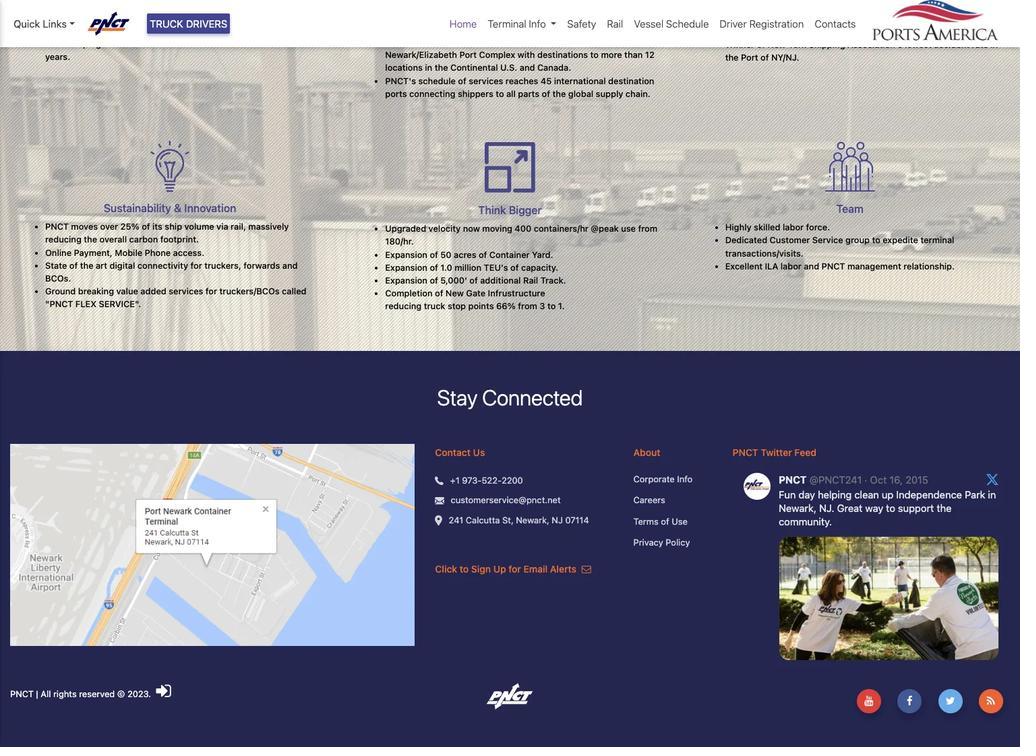 Task type: locate. For each thing, give the bounding box(es) containing it.
contacts link
[[810, 11, 862, 37]]

policy
[[666, 538, 690, 549]]

pnct's customer base is comprehensive, from niche carriers to the largest container shipping carriers in the world. pnct operates the only exclusive rail operation in the newark/elizabeth port complex with destinations to more than 12 locations in the continental u.s. and canada. pnct's schedule of services reaches 45 international destination ports connecting shippers to all parts of the global supply chain.
[[385, 11, 655, 99]]

to left more
[[591, 50, 599, 60]]

for right up
[[509, 564, 521, 575]]

2 vertical spatial from
[[518, 302, 538, 312]]

in up years).
[[217, 13, 224, 23]]

port down winner
[[741, 53, 759, 63]]

the up schedule
[[435, 63, 448, 73]]

522-
[[482, 475, 502, 486]]

for down access.
[[191, 261, 202, 271]]

services
[[469, 76, 503, 86], [169, 287, 203, 297]]

1 vertical spatial rail
[[526, 37, 541, 47]]

0 horizontal spatial million
[[103, 26, 130, 36]]

1 horizontal spatial largest
[[401, 24, 430, 34]]

infrustructure
[[488, 289, 545, 299]]

state
[[242, 13, 264, 23], [45, 261, 67, 271]]

and down with
[[520, 63, 535, 73]]

the up newark/elizabeth
[[385, 24, 399, 34]]

0 vertical spatial state
[[242, 13, 264, 23]]

committed
[[756, 14, 801, 24]]

the up accident
[[949, 14, 963, 24]]

gate
[[466, 289, 486, 299]]

0 horizontal spatial largest
[[91, 13, 119, 23]]

of up truck
[[435, 289, 443, 299]]

in down newark/elizabeth
[[425, 63, 433, 73]]

0 vertical spatial over
[[132, 26, 150, 36]]

1 horizontal spatial 12
[[645, 50, 655, 60]]

truck
[[424, 302, 446, 312]]

from right use
[[638, 224, 658, 234]]

carriers down comprehensive,
[[511, 24, 543, 34]]

pnct up locations
[[385, 37, 409, 47]]

rail right niche
[[607, 18, 623, 30]]

pnct's left customer
[[385, 11, 416, 21]]

pnct's down locations
[[385, 76, 416, 86]]

of left its
[[142, 222, 150, 232]]

from up world. on the top right
[[559, 11, 578, 21]]

1 vertical spatial state
[[45, 261, 67, 271]]

0 horizontal spatial from
[[518, 302, 538, 312]]

in
[[217, 13, 224, 23], [940, 14, 947, 24], [545, 24, 552, 34], [586, 37, 594, 47], [991, 40, 998, 50], [425, 63, 433, 73]]

largest inside one of the largest infrastructure projects in the state of new jersey ($500 million over the next 12 years). redeveloping infrastructure that's been unusable or idle for 25+ years.
[[91, 13, 119, 23]]

largest up ($500
[[91, 13, 119, 23]]

241
[[449, 515, 464, 526]]

2 pnct's from the top
[[385, 76, 416, 86]]

truck drivers link
[[147, 13, 230, 34]]

is
[[482, 11, 489, 21]]

1 expansion from the top
[[385, 250, 428, 260]]

0 vertical spatial labor
[[783, 223, 804, 233]]

2023.
[[127, 689, 151, 700]]

0 vertical spatial carriers
[[605, 11, 637, 21]]

to inside highly skilled labor force. dedicated customer service group to expedite terminal transactions/visits. excellent ila labor and pnct management relationship.
[[872, 236, 881, 246]]

©
[[117, 689, 125, 700]]

terms
[[634, 517, 659, 527]]

and inside pnct moves over 25% of its ship volume via rail, massively reducing the overall carbon footprint. online payment, mobile phone access. state of the art digital connectivity for truckers, forwards and bcos. ground breaking value added services for truckers/bcos called "pnct flex service".
[[282, 261, 298, 271]]

port up 'rate'
[[965, 14, 982, 24]]

and up called
[[282, 261, 298, 271]]

1 vertical spatial info
[[677, 474, 693, 485]]

jersey inside the we are committed to making pnct the safest place in the port of new york/new jersey to visit and work. winner of new york shipping association's lowest accident rate in the port of ny/nj.
[[788, 27, 815, 37]]

rail inside upgraded velocity now moving 400 containers/hr @peak use from 180/hr. expansion of 50 acres of container yard. expansion of 1.0 million teu's of capacity. expansion of 5,000' of additional rail track. completion of new gate infrustructure reducing truck stop points 66% from 3 to 1.
[[523, 276, 538, 286]]

corporate info link
[[634, 473, 713, 487]]

rail down capacity. in the top right of the page
[[523, 276, 538, 286]]

of left use
[[661, 517, 669, 527]]

0 vertical spatial reducing
[[45, 235, 82, 245]]

0 vertical spatial 12
[[188, 26, 198, 36]]

for down truckers, at the left of page
[[206, 287, 217, 297]]

state inside pnct moves over 25% of its ship volume via rail, massively reducing the overall carbon footprint. online payment, mobile phone access. state of the art digital connectivity for truckers, forwards and bcos. ground breaking value added services for truckers/bcos called "pnct flex service".
[[45, 261, 67, 271]]

pnct's
[[385, 11, 416, 21], [385, 76, 416, 86]]

0 horizontal spatial info
[[529, 18, 546, 30]]

1 vertical spatial carriers
[[511, 24, 543, 34]]

to right rail link
[[640, 11, 648, 21]]

new down we
[[725, 27, 744, 37]]

2 horizontal spatial from
[[638, 224, 658, 234]]

shipping
[[809, 40, 845, 50]]

infrastructure up next
[[122, 13, 178, 23]]

12 right than
[[645, 50, 655, 60]]

force.
[[806, 223, 830, 233]]

all
[[41, 689, 51, 700]]

new down 5,000' at top left
[[446, 289, 464, 299]]

2 vertical spatial expansion
[[385, 276, 428, 286]]

the up work.
[[872, 14, 885, 24]]

1 vertical spatial services
[[169, 287, 203, 297]]

pnct up work.
[[846, 14, 869, 24]]

1 horizontal spatial state
[[242, 13, 264, 23]]

up
[[494, 564, 506, 575]]

and
[[848, 27, 863, 37], [520, 63, 535, 73], [282, 261, 298, 271], [804, 262, 820, 272]]

us
[[473, 447, 485, 459]]

online
[[45, 248, 72, 258]]

1 vertical spatial pnct's
[[385, 76, 416, 86]]

0 vertical spatial expansion
[[385, 250, 428, 260]]

&
[[174, 202, 182, 214]]

rail,
[[231, 222, 246, 232]]

and right visit
[[848, 27, 863, 37]]

0 vertical spatial largest
[[91, 13, 119, 23]]

1 vertical spatial reducing
[[385, 302, 422, 312]]

2 vertical spatial rail
[[523, 276, 538, 286]]

quick links link
[[13, 16, 75, 31]]

0 horizontal spatial 12
[[188, 26, 198, 36]]

container
[[490, 250, 530, 260]]

pnct up online
[[45, 222, 69, 232]]

reducing inside upgraded velocity now moving 400 containers/hr @peak use from 180/hr. expansion of 50 acres of container yard. expansion of 1.0 million teu's of capacity. expansion of 5,000' of additional rail track. completion of new gate infrustructure reducing truck stop points 66% from 3 to 1.
[[385, 302, 422, 312]]

carbon
[[129, 235, 158, 245]]

66%
[[496, 302, 516, 312]]

quick
[[13, 18, 40, 30]]

pnct down service
[[822, 262, 845, 272]]

port
[[965, 14, 982, 24], [460, 50, 477, 60], [741, 53, 759, 63]]

@peak
[[591, 224, 619, 234]]

1.
[[558, 302, 565, 312]]

of right the one in the left of the page
[[64, 13, 73, 23]]

pnct left the |
[[10, 689, 34, 700]]

1 vertical spatial million
[[455, 263, 482, 273]]

0 vertical spatial info
[[529, 18, 546, 30]]

the
[[75, 13, 88, 23], [226, 13, 240, 23], [872, 14, 885, 24], [949, 14, 963, 24], [385, 24, 399, 34], [555, 24, 568, 34], [152, 26, 166, 36], [450, 37, 463, 47], [596, 37, 609, 47], [725, 53, 739, 63], [435, 63, 448, 73], [553, 89, 566, 99], [84, 235, 97, 245], [80, 261, 93, 271]]

service".
[[99, 300, 141, 310]]

carriers right niche
[[605, 11, 637, 21]]

for
[[279, 39, 290, 49], [191, 261, 202, 271], [206, 287, 217, 297], [509, 564, 521, 575]]

to inside upgraded velocity now moving 400 containers/hr @peak use from 180/hr. expansion of 50 acres of container yard. expansion of 1.0 million teu's of capacity. expansion of 5,000' of additional rail track. completion of new gate infrustructure reducing truck stop points 66% from 3 to 1.
[[548, 302, 556, 312]]

1 horizontal spatial jersey
[[788, 27, 815, 37]]

state up bcos.
[[45, 261, 67, 271]]

labor up 'customer'
[[783, 223, 804, 233]]

bigger
[[509, 204, 542, 217]]

pnct inside pnct moves over 25% of its ship volume via rail, massively reducing the overall carbon footprint. online payment, mobile phone access. state of the art digital connectivity for truckers, forwards and bcos. ground breaking value added services for truckers/bcos called "pnct flex service".
[[45, 222, 69, 232]]

more
[[601, 50, 622, 60]]

of left ny/nj.
[[761, 53, 769, 63]]

info up careers link
[[677, 474, 693, 485]]

port up continental
[[460, 50, 477, 60]]

terminal
[[488, 18, 527, 30]]

services right the added
[[169, 287, 203, 297]]

moving
[[482, 224, 513, 234]]

over inside pnct moves over 25% of its ship volume via rail, massively reducing the overall carbon footprint. online payment, mobile phone access. state of the art digital connectivity for truckers, forwards and bcos. ground breaking value added services for truckers/bcos called "pnct flex service".
[[100, 222, 118, 232]]

home
[[450, 18, 477, 30]]

0 vertical spatial pnct's
[[385, 11, 416, 21]]

sustainability & innovation
[[104, 202, 236, 214]]

25+
[[293, 39, 309, 49]]

terminal info
[[488, 18, 546, 30]]

3 expansion from the top
[[385, 276, 428, 286]]

to left all on the top
[[496, 89, 504, 99]]

info for corporate info
[[677, 474, 693, 485]]

to right the group
[[872, 236, 881, 246]]

sign in image
[[156, 683, 171, 701]]

12 down projects
[[188, 26, 198, 36]]

new up ny/nj.
[[768, 40, 786, 50]]

reducing up online
[[45, 235, 82, 245]]

million down 'acres'
[[455, 263, 482, 273]]

and inside pnct's customer base is comprehensive, from niche carriers to the largest container shipping carriers in the world. pnct operates the only exclusive rail operation in the newark/elizabeth port complex with destinations to more than 12 locations in the continental u.s. and canada. pnct's schedule of services reaches 45 international destination ports connecting shippers to all parts of the global supply chain.
[[520, 63, 535, 73]]

we
[[725, 14, 738, 24]]

in inside one of the largest infrastructure projects in the state of new jersey ($500 million over the next 12 years). redeveloping infrastructure that's been unusable or idle for 25+ years.
[[217, 13, 224, 23]]

infrastructure down truck
[[103, 39, 160, 49]]

from inside pnct's customer base is comprehensive, from niche carriers to the largest container shipping carriers in the world. pnct operates the only exclusive rail operation in the newark/elizabeth port complex with destinations to more than 12 locations in the continental u.s. and canada. pnct's schedule of services reaches 45 international destination ports connecting shippers to all parts of the global supply chain.
[[559, 11, 578, 21]]

rate
[[972, 40, 989, 50]]

one of the largest infrastructure projects in the state of new jersey ($500 million over the next 12 years). redeveloping infrastructure that's been unusable or idle for 25+ years.
[[45, 13, 309, 62]]

of up gate
[[470, 276, 478, 286]]

over left next
[[132, 26, 150, 36]]

largest up operates
[[401, 24, 430, 34]]

stop
[[448, 302, 466, 312]]

the up years).
[[226, 13, 240, 23]]

0 horizontal spatial jersey
[[45, 26, 73, 36]]

2200
[[502, 475, 523, 486]]

over up overall at the left of the page
[[100, 222, 118, 232]]

for inside one of the largest infrastructure projects in the state of new jersey ($500 million over the next 12 years). redeveloping infrastructure that's been unusable or idle for 25+ years.
[[279, 39, 290, 49]]

years).
[[200, 26, 228, 36]]

1 horizontal spatial carriers
[[605, 11, 637, 21]]

newark,
[[516, 515, 550, 526]]

accident
[[934, 40, 970, 50]]

million right ($500
[[103, 26, 130, 36]]

sustainability & innovation image
[[151, 141, 190, 192]]

0 vertical spatial from
[[559, 11, 578, 21]]

1 horizontal spatial million
[[455, 263, 482, 273]]

info for terminal info
[[529, 18, 546, 30]]

07114
[[565, 515, 589, 526]]

in up operation
[[545, 24, 552, 34]]

digital
[[110, 261, 135, 271]]

labor right ila
[[781, 262, 802, 272]]

1 horizontal spatial over
[[132, 26, 150, 36]]

and down service
[[804, 262, 820, 272]]

0 horizontal spatial over
[[100, 222, 118, 232]]

largest
[[91, 13, 119, 23], [401, 24, 430, 34]]

1 vertical spatial expansion
[[385, 263, 428, 273]]

0 vertical spatial million
[[103, 26, 130, 36]]

jersey up york
[[788, 27, 815, 37]]

infrastructure
[[122, 13, 178, 23], [103, 39, 160, 49]]

new up 25+
[[277, 13, 295, 23]]

shippers
[[458, 89, 494, 99]]

1 vertical spatial 12
[[645, 50, 655, 60]]

to right 3 on the right
[[548, 302, 556, 312]]

rail up with
[[526, 37, 541, 47]]

upgraded
[[385, 224, 426, 234]]

twitter
[[761, 447, 792, 459]]

schedule
[[666, 18, 709, 30]]

team image
[[824, 141, 877, 193]]

and inside the we are committed to making pnct the safest place in the port of new york/new jersey to visit and work. winner of new york shipping association's lowest accident rate in the port of ny/nj.
[[848, 27, 863, 37]]

1 horizontal spatial info
[[677, 474, 693, 485]]

nj
[[552, 515, 563, 526]]

operation
[[543, 37, 584, 47]]

1 vertical spatial from
[[638, 224, 658, 234]]

info right the terminal on the top
[[529, 18, 546, 30]]

0 horizontal spatial carriers
[[511, 24, 543, 34]]

1 horizontal spatial from
[[559, 11, 578, 21]]

labor
[[783, 223, 804, 233], [781, 262, 802, 272]]

think
[[479, 204, 506, 217]]

reducing down completion
[[385, 302, 422, 312]]

1 horizontal spatial reducing
[[385, 302, 422, 312]]

1 vertical spatial infrastructure
[[103, 39, 160, 49]]

expansion
[[385, 250, 428, 260], [385, 263, 428, 273], [385, 276, 428, 286]]

1 horizontal spatial services
[[469, 76, 503, 86]]

1 vertical spatial over
[[100, 222, 118, 232]]

jersey down the one in the left of the page
[[45, 26, 73, 36]]

only
[[466, 37, 483, 47]]

phone
[[145, 248, 171, 258]]

vessel schedule link
[[629, 11, 715, 37]]

pnct inside pnct's customer base is comprehensive, from niche carriers to the largest container shipping carriers in the world. pnct operates the only exclusive rail operation in the newark/elizabeth port complex with destinations to more than 12 locations in the continental u.s. and canada. pnct's schedule of services reaches 45 international destination ports connecting shippers to all parts of the global supply chain.
[[385, 37, 409, 47]]

0 horizontal spatial state
[[45, 261, 67, 271]]

0 vertical spatial services
[[469, 76, 503, 86]]

0 horizontal spatial services
[[169, 287, 203, 297]]

in right place
[[940, 14, 947, 24]]

of down york/new
[[757, 40, 766, 50]]

1 vertical spatial largest
[[401, 24, 430, 34]]

the up operation
[[555, 24, 568, 34]]

careers
[[634, 495, 666, 506]]

over inside one of the largest infrastructure projects in the state of new jersey ($500 million over the next 12 years). redeveloping infrastructure that's been unusable or idle for 25+ years.
[[132, 26, 150, 36]]

0 horizontal spatial reducing
[[45, 235, 82, 245]]

safest
[[888, 14, 913, 24]]

services up shippers
[[469, 76, 503, 86]]

with
[[518, 50, 535, 60]]

pnct inside the we are committed to making pnct the safest place in the port of new york/new jersey to visit and work. winner of new york shipping association's lowest accident rate in the port of ny/nj.
[[846, 14, 869, 24]]

points
[[468, 302, 494, 312]]

for right idle
[[279, 39, 290, 49]]

the down winner
[[725, 53, 739, 63]]

winner
[[725, 40, 755, 50]]

state up or
[[242, 13, 264, 23]]

from left 3 on the right
[[518, 302, 538, 312]]

ports
[[385, 89, 407, 99]]

0 horizontal spatial port
[[460, 50, 477, 60]]



Task type: vqa. For each thing, say whether or not it's contained in the screenshot.
Terms
yes



Task type: describe. For each thing, give the bounding box(es) containing it.
think bigger
[[479, 204, 542, 217]]

safety link
[[562, 11, 602, 37]]

click to sign up for email alerts link
[[435, 564, 591, 575]]

sustainability
[[104, 202, 171, 214]]

registration
[[750, 18, 804, 30]]

973-
[[462, 475, 482, 486]]

largest inside pnct's customer base is comprehensive, from niche carriers to the largest container shipping carriers in the world. pnct operates the only exclusive rail operation in the newark/elizabeth port complex with destinations to more than 12 locations in the continental u.s. and canada. pnct's schedule of services reaches 45 international destination ports connecting shippers to all parts of the global supply chain.
[[401, 24, 430, 34]]

think bigger image
[[484, 141, 537, 194]]

the down "payment,"
[[80, 261, 93, 271]]

to left sign
[[460, 564, 469, 575]]

services inside pnct moves over 25% of its ship volume via rail, massively reducing the overall carbon footprint. online payment, mobile phone access. state of the art digital connectivity for truckers, forwards and bcos. ground breaking value added services for truckers/bcos called "pnct flex service".
[[169, 287, 203, 297]]

of down continental
[[458, 76, 467, 86]]

one
[[45, 13, 62, 23]]

12 inside one of the largest infrastructure projects in the state of new jersey ($500 million over the next 12 years). redeveloping infrastructure that's been unusable or idle for 25+ years.
[[188, 26, 198, 36]]

"pnct
[[45, 300, 73, 310]]

st,
[[503, 515, 514, 526]]

pnct twitter feed
[[733, 447, 817, 459]]

to up shipping
[[817, 27, 826, 37]]

180/hr.
[[385, 237, 414, 247]]

contacts
[[815, 18, 856, 30]]

0 vertical spatial infrastructure
[[122, 13, 178, 23]]

port inside pnct's customer base is comprehensive, from niche carriers to the largest container shipping carriers in the world. pnct operates the only exclusive rail operation in the newark/elizabeth port complex with destinations to more than 12 locations in the continental u.s. and canada. pnct's schedule of services reaches 45 international destination ports connecting shippers to all parts of the global supply chain.
[[460, 50, 477, 60]]

teu's
[[484, 263, 508, 273]]

ground
[[45, 287, 76, 297]]

feed
[[795, 447, 817, 459]]

global
[[568, 89, 594, 99]]

services inside pnct's customer base is comprehensive, from niche carriers to the largest container shipping carriers in the world. pnct operates the only exclusive rail operation in the newark/elizabeth port complex with destinations to more than 12 locations in the continental u.s. and canada. pnct's schedule of services reaches 45 international destination ports connecting shippers to all parts of the global supply chain.
[[469, 76, 503, 86]]

terminal info link
[[482, 11, 562, 37]]

all
[[507, 89, 516, 99]]

niche
[[581, 11, 603, 21]]

containers/hr
[[534, 224, 589, 234]]

the left the global on the top right
[[553, 89, 566, 99]]

group
[[846, 236, 870, 246]]

called
[[282, 287, 307, 297]]

the up ($500
[[75, 13, 88, 23]]

comprehensive,
[[491, 11, 557, 21]]

capacity.
[[521, 263, 558, 273]]

upgraded velocity now moving 400 containers/hr @peak use from 180/hr. expansion of 50 acres of container yard. expansion of 1.0 million teu's of capacity. expansion of 5,000' of additional rail track. completion of new gate infrustructure reducing truck stop points 66% from 3 to 1.
[[385, 224, 658, 312]]

of right 'acres'
[[479, 250, 487, 260]]

million inside one of the largest infrastructure projects in the state of new jersey ($500 million over the next 12 years). redeveloping infrastructure that's been unusable or idle for 25+ years.
[[103, 26, 130, 36]]

jersey inside one of the largest infrastructure projects in the state of new jersey ($500 million over the next 12 years). redeveloping infrastructure that's been unusable or idle for 25+ years.
[[45, 26, 73, 36]]

added
[[141, 287, 166, 297]]

0 vertical spatial rail
[[607, 18, 623, 30]]

customer
[[770, 236, 810, 246]]

state inside one of the largest infrastructure projects in the state of new jersey ($500 million over the next 12 years). redeveloping infrastructure that's been unusable or idle for 25+ years.
[[242, 13, 264, 23]]

+1 973-522-2200 link
[[450, 475, 523, 488]]

truckers/bcos
[[220, 287, 280, 297]]

1 vertical spatial labor
[[781, 262, 802, 272]]

rail inside pnct's customer base is comprehensive, from niche carriers to the largest container shipping carriers in the world. pnct operates the only exclusive rail operation in the newark/elizabeth port complex with destinations to more than 12 locations in the continental u.s. and canada. pnct's schedule of services reaches 45 international destination ports connecting shippers to all parts of the global supply chain.
[[526, 37, 541, 47]]

highly skilled labor force. dedicated customer service group to expedite terminal transactions/visits. excellent ila labor and pnct management relationship.
[[725, 223, 955, 272]]

of left the 50 on the top of the page
[[430, 250, 438, 260]]

of up 'rate'
[[985, 14, 993, 24]]

of up idle
[[266, 13, 275, 23]]

reserved
[[79, 689, 115, 700]]

241 calcutta st, newark, nj 07114
[[449, 515, 589, 526]]

privacy
[[634, 538, 664, 549]]

($500
[[75, 26, 100, 36]]

the down container
[[450, 37, 463, 47]]

in right 'rate'
[[991, 40, 998, 50]]

and inside highly skilled labor force. dedicated customer service group to expedite terminal transactions/visits. excellent ila labor and pnct management relationship.
[[804, 262, 820, 272]]

management
[[848, 262, 902, 272]]

of down container
[[511, 263, 519, 273]]

1 horizontal spatial port
[[741, 53, 759, 63]]

truckers,
[[204, 261, 241, 271]]

reducing inside pnct moves over 25% of its ship volume via rail, massively reducing the overall carbon footprint. online payment, mobile phone access. state of the art digital connectivity for truckers, forwards and bcos. ground breaking value added services for truckers/bcos called "pnct flex service".
[[45, 235, 82, 245]]

its
[[153, 222, 163, 232]]

corporate
[[634, 474, 675, 485]]

241 calcutta st, newark, nj 07114 link
[[449, 515, 589, 528]]

complex
[[479, 50, 515, 60]]

visit
[[828, 27, 845, 37]]

12 inside pnct's customer base is comprehensive, from niche carriers to the largest container shipping carriers in the world. pnct operates the only exclusive rail operation in the newark/elizabeth port complex with destinations to more than 12 locations in the continental u.s. and canada. pnct's schedule of services reaches 45 international destination ports connecting shippers to all parts of the global supply chain.
[[645, 50, 655, 60]]

of down 45 at the right top of page
[[542, 89, 550, 99]]

newark/elizabeth
[[385, 50, 457, 60]]

million inside upgraded velocity now moving 400 containers/hr @peak use from 180/hr. expansion of 50 acres of container yard. expansion of 1.0 million teu's of capacity. expansion of 5,000' of additional rail track. completion of new gate infrustructure reducing truck stop points 66% from 3 to 1.
[[455, 263, 482, 273]]

to left making
[[803, 14, 811, 24]]

access.
[[173, 248, 204, 258]]

we are committed to making pnct the safest place in the port of new york/new jersey to visit and work. winner of new york shipping association's lowest accident rate in the port of ny/nj.
[[725, 14, 998, 63]]

400
[[515, 224, 532, 234]]

the up more
[[596, 37, 609, 47]]

careers link
[[634, 495, 713, 508]]

art
[[96, 261, 107, 271]]

unusable
[[211, 39, 249, 49]]

locations
[[385, 63, 423, 73]]

2 expansion from the top
[[385, 263, 428, 273]]

about
[[634, 447, 661, 459]]

truck
[[150, 18, 183, 30]]

volume
[[184, 222, 214, 232]]

2 horizontal spatial port
[[965, 14, 982, 24]]

value
[[116, 287, 138, 297]]

stay connected
[[437, 385, 583, 410]]

45
[[541, 76, 552, 86]]

50
[[441, 250, 452, 260]]

york
[[788, 40, 807, 50]]

world.
[[570, 24, 596, 34]]

of inside 'link'
[[661, 517, 669, 527]]

in down world. on the top right
[[586, 37, 594, 47]]

envelope o image
[[582, 565, 591, 575]]

via
[[217, 222, 228, 232]]

pnct left twitter
[[733, 447, 758, 459]]

velocity
[[429, 224, 461, 234]]

destination
[[608, 76, 655, 86]]

been
[[188, 39, 209, 49]]

dedicated
[[725, 236, 768, 246]]

vessel schedule
[[634, 18, 709, 30]]

1 pnct's from the top
[[385, 11, 416, 21]]

international
[[554, 76, 606, 86]]

ny/nj.
[[772, 53, 800, 63]]

the left next
[[152, 26, 166, 36]]

parts
[[518, 89, 540, 99]]

highly
[[725, 223, 752, 233]]

the up "payment,"
[[84, 235, 97, 245]]

new inside upgraded velocity now moving 400 containers/hr @peak use from 180/hr. expansion of 50 acres of container yard. expansion of 1.0 million teu's of capacity. expansion of 5,000' of additional rail track. completion of new gate infrustructure reducing truck stop points 66% from 3 to 1.
[[446, 289, 464, 299]]

projects
[[181, 13, 214, 23]]

25%
[[120, 222, 140, 232]]

1.0
[[441, 263, 452, 273]]

of down online
[[69, 261, 78, 271]]

privacy policy link
[[634, 537, 713, 550]]

new inside one of the largest infrastructure projects in the state of new jersey ($500 million over the next 12 years). redeveloping infrastructure that's been unusable or idle for 25+ years.
[[277, 13, 295, 23]]

+1 973-522-2200
[[450, 475, 523, 486]]

supply
[[596, 89, 624, 99]]

pnct inside highly skilled labor force. dedicated customer service group to expedite terminal transactions/visits. excellent ila labor and pnct management relationship.
[[822, 262, 845, 272]]

that's
[[162, 39, 186, 49]]

footprint.
[[160, 235, 199, 245]]

use
[[621, 224, 636, 234]]

transactions/visits.
[[725, 249, 804, 259]]

use
[[672, 517, 688, 527]]

relationship.
[[904, 262, 955, 272]]

of left 5,000' at top left
[[430, 276, 438, 286]]

payment,
[[74, 248, 113, 258]]

of left 1.0
[[430, 263, 438, 273]]

home link
[[444, 11, 482, 37]]

moves
[[71, 222, 98, 232]]

continental
[[451, 63, 498, 73]]



